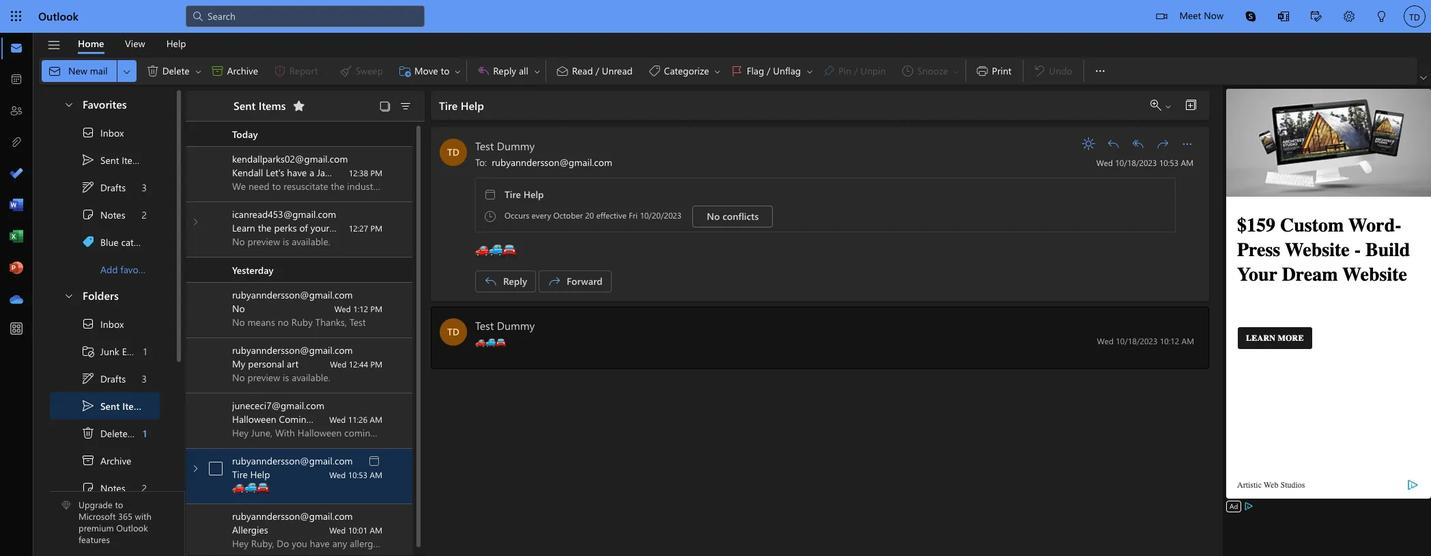 Task type: describe. For each thing, give the bounding box(es) containing it.

[[976, 64, 990, 78]]

 button
[[1079, 133, 1101, 155]]

halloween
[[232, 413, 276, 426]]

mail
[[90, 64, 108, 77]]

 inside  reply all 
[[533, 67, 542, 75]]

features
[[79, 534, 110, 545]]

 drafts for 
[[81, 372, 126, 385]]

personal
[[248, 357, 284, 370]]

 inbox for 
[[81, 126, 124, 139]]

 tree item for 
[[50, 174, 160, 201]]

 button
[[1334, 0, 1366, 35]]

/ for 
[[596, 64, 600, 77]]

left-rail-appbar navigation
[[3, 33, 30, 316]]

test right test dummy icon
[[475, 318, 494, 333]]

 tree item
[[50, 228, 160, 256]]

tire inside message list list box
[[232, 468, 248, 481]]

12:27 pm
[[349, 223, 383, 234]]


[[1186, 100, 1197, 111]]

help down  reply all 
[[461, 98, 484, 113]]

no conflicts button
[[693, 206, 773, 227]]

 button
[[395, 96, 417, 115]]

 archive inside move & delete group
[[211, 64, 258, 78]]

select a conversation checkbox for halloween coming up
[[205, 402, 232, 424]]


[[1377, 11, 1388, 22]]

am inside "email message" element
[[1182, 157, 1194, 168]]

3 pm from the top
[[371, 303, 383, 314]]

blue
[[100, 235, 119, 248]]

 for 
[[1107, 137, 1121, 151]]

 tree item
[[50, 419, 160, 447]]

folders tree item
[[50, 283, 160, 310]]

test inside "email message" element
[[475, 139, 494, 153]]

 drafts for 
[[81, 180, 126, 194]]

🚙
[[489, 244, 503, 258]]

2 for second  tree item from the bottom
[[142, 208, 147, 221]]

yesterday heading
[[186, 258, 413, 283]]

help inside message list list box
[[250, 468, 270, 481]]

tire help inside message list list box
[[232, 468, 270, 481]]

 button for folders
[[57, 283, 80, 308]]

ruby
[[291, 316, 313, 329]]

10/20/2023
[[640, 210, 682, 221]]

delete
[[162, 64, 190, 77]]

to inside  move to 
[[441, 64, 450, 77]]

1:12
[[353, 303, 368, 314]]

wed for wed 10:01 am
[[329, 525, 346, 536]]

no preview is available. for perks
[[232, 235, 331, 248]]

11:26
[[348, 414, 368, 425]]

10/18/2023 for 10:53
[[1116, 157, 1158, 168]]

12:27
[[349, 223, 368, 234]]

1 inside  tree item
[[143, 427, 147, 440]]

favorites tree
[[50, 86, 160, 283]]

now
[[1205, 9, 1224, 22]]

 notes inside favorites tree
[[81, 208, 125, 221]]

 inside move & delete group
[[211, 64, 224, 78]]

 for 
[[1157, 137, 1170, 151]]

 button
[[1235, 0, 1268, 33]]

to inside upgrade to microsoft 365 with premium outlook features
[[115, 499, 123, 511]]

favorite
[[120, 263, 152, 276]]

 for  dropdown button
[[1181, 137, 1195, 151]]

 sent items inside favorites tree
[[81, 153, 145, 167]]

word image
[[10, 199, 23, 212]]

ad
[[1230, 501, 1239, 511]]

am up wed 10:01 am
[[370, 469, 383, 480]]

excel image
[[10, 230, 23, 244]]

archive inside '' tree item
[[100, 454, 131, 467]]

move & delete group
[[42, 57, 464, 85]]

thanks,
[[315, 316, 347, 329]]

10:12
[[1161, 335, 1180, 346]]

add
[[100, 263, 118, 276]]

 button
[[1301, 0, 1334, 35]]

wed 10/18/2023 10:53 am
[[1097, 157, 1194, 168]]

 tree item
[[50, 337, 160, 365]]

view button
[[115, 33, 155, 54]]

 tree item for 
[[50, 310, 160, 337]]

 for 
[[81, 372, 95, 385]]

1 select a conversation checkbox from the top
[[205, 211, 232, 233]]

 for second  tree item from the bottom
[[81, 208, 95, 221]]

wed 10/18/2023 10:12 am
[[1098, 335, 1195, 346]]

preview for personal
[[248, 371, 280, 384]]

a
[[310, 166, 314, 179]]

to: rubyanndersson@gmail.com
[[475, 156, 613, 169]]

 for 
[[81, 126, 95, 139]]

 move to 
[[398, 64, 462, 78]]

today
[[232, 127, 258, 140]]

 right 'mail' at the top
[[121, 66, 132, 77]]

 inside "email message" element
[[484, 188, 497, 202]]

the
[[258, 221, 272, 234]]

learn
[[232, 221, 255, 234]]

available. for perks
[[292, 235, 331, 248]]

junececi7@gmail.com halloween coming up wed 11:26 am
[[232, 399, 383, 426]]

4 pm from the top
[[371, 359, 383, 370]]

jam
[[317, 166, 333, 179]]

message list section
[[186, 87, 425, 556]]

 for  reply
[[484, 275, 498, 288]]

 tree item for 
[[50, 119, 160, 146]]


[[1312, 11, 1323, 22]]

 button for learn the perks of your microsoft account
[[190, 217, 201, 227]]

1  tree item from the top
[[50, 146, 160, 174]]

meet
[[1180, 9, 1202, 22]]

help button
[[156, 33, 196, 54]]

10:53 inside message list list box
[[348, 469, 368, 480]]

dummy inside "email message" element
[[497, 139, 535, 153]]

wed for wed 10/18/2023 10:53 am
[[1097, 157, 1114, 168]]

 inside message list list box
[[368, 454, 381, 468]]

people image
[[10, 105, 23, 118]]

 button for tire help
[[190, 463, 201, 474]]

1  tree item from the top
[[50, 201, 160, 228]]

have
[[287, 166, 307, 179]]

meet now
[[1180, 9, 1224, 22]]

wed for wed 10/18/2023 10:12 am
[[1098, 335, 1114, 346]]

read
[[572, 64, 593, 77]]

print
[[993, 64, 1012, 77]]

set your advertising preferences image
[[1244, 501, 1255, 512]]

 button
[[1268, 0, 1301, 35]]

no conflicts
[[707, 210, 759, 223]]

12:44
[[349, 359, 368, 370]]

 for  popup button
[[1094, 64, 1108, 78]]

tire help inside "email message" element
[[505, 188, 544, 201]]

email
[[122, 345, 145, 358]]

microsoft inside upgrade to microsoft 365 with premium outlook features
[[79, 511, 116, 522]]

wed 10:01 am
[[329, 525, 383, 536]]

1 inside the " junk email 1"
[[143, 345, 147, 358]]

fri
[[629, 210, 638, 221]]

 for 
[[81, 180, 95, 194]]

 for 
[[81, 317, 95, 331]]

tree containing 
[[50, 310, 160, 556]]

kendallparks02@gmail.com
[[232, 152, 348, 165]]

test dummy image
[[440, 139, 467, 166]]

rubyanndersson@gmail.com inside "email message" element
[[492, 156, 613, 169]]

 for  forward
[[548, 275, 562, 288]]

icanread453@gmail.com
[[232, 208, 336, 221]]

wed inside junececi7@gmail.com halloween coming up wed 11:26 am
[[329, 414, 346, 425]]

td for test dummy icon
[[448, 325, 460, 338]]

 inside button
[[1083, 137, 1096, 151]]

no preview is available. for art
[[232, 371, 331, 384]]

3 for 
[[142, 181, 147, 194]]

1 horizontal spatial 🚗🚙🚘
[[475, 337, 506, 348]]

items up  deleted items
[[122, 399, 146, 412]]

test dummy button
[[475, 139, 535, 153]]

effective
[[596, 210, 627, 221]]

archive inside move & delete group
[[227, 64, 258, 77]]


[[379, 100, 391, 113]]

every
[[532, 210, 551, 221]]


[[48, 64, 61, 78]]

to do image
[[10, 167, 23, 181]]

junk
[[100, 345, 119, 358]]

🚘
[[503, 244, 516, 258]]

flag
[[747, 64, 765, 77]]

unflag
[[774, 64, 801, 77]]

is for perks
[[283, 235, 289, 248]]

 button
[[1181, 94, 1202, 116]]

october
[[554, 210, 583, 221]]

rubyanndersson@gmail.com down "coming"
[[232, 454, 353, 467]]

2 test dummy from the top
[[475, 318, 535, 333]]

items inside sent items 
[[259, 98, 286, 112]]

 new mail
[[48, 64, 108, 78]]

wed for wed 10:53 am
[[329, 469, 346, 480]]

 inside  
[[1165, 102, 1173, 111]]


[[1344, 11, 1355, 22]]

my personal art
[[232, 357, 299, 370]]

 tree item
[[50, 447, 160, 474]]

 archive inside '' tree item
[[81, 454, 131, 467]]

add favorite
[[100, 263, 152, 276]]

perks
[[274, 221, 297, 234]]

2  tree item from the top
[[50, 474, 160, 501]]

rubyanndersson@gmail.com button
[[492, 156, 613, 169]]

365
[[118, 511, 133, 522]]

items inside favorites tree
[[122, 153, 145, 166]]

home button
[[68, 33, 114, 54]]

sesh
[[336, 166, 356, 179]]

tire inside "email message" element
[[505, 188, 521, 201]]

10:01
[[348, 525, 368, 536]]

3 for 
[[142, 372, 147, 385]]

rubyanndersson@gmail.com for no
[[232, 288, 353, 301]]

no for my personal art
[[232, 371, 245, 384]]

sent items 
[[234, 98, 306, 113]]

🚗 🚙 🚘
[[475, 244, 516, 258]]

means
[[248, 316, 275, 329]]

more apps image
[[10, 322, 23, 336]]

 blue category
[[81, 235, 158, 249]]

email message element
[[431, 127, 1210, 301]]

sent inside sent items 
[[234, 98, 256, 112]]

0 vertical spatial tire
[[439, 98, 458, 113]]



Task type: vqa. For each thing, say whether or not it's contained in the screenshot.
 Drafts inside Favorites 'tree'
no



Task type: locate. For each thing, give the bounding box(es) containing it.
1 vertical spatial  archive
[[81, 454, 131, 467]]

/ inside the  flag / unflag 
[[767, 64, 771, 77]]

wed for wed 12:44 pm
[[330, 359, 347, 370]]

 left delete
[[146, 64, 160, 78]]

🚗🚙🚘 inside message list list box
[[232, 482, 269, 495]]

 button for 
[[117, 60, 136, 82]]

 inside popup button
[[1094, 64, 1108, 78]]

is for art
[[283, 371, 289, 384]]

1  notes from the top
[[81, 208, 125, 221]]

reply down 🚘
[[503, 275, 527, 288]]

0 vertical spatial test dummy
[[475, 139, 535, 153]]

2 select a conversation checkbox from the top
[[205, 292, 232, 314]]

1 vertical spatial  drafts
[[81, 372, 126, 385]]

🚗🚙🚘
[[475, 337, 506, 348], [232, 482, 269, 495]]

outlook banner
[[0, 0, 1432, 35]]

drafts for 
[[100, 181, 126, 194]]

 up upgrade
[[81, 481, 95, 495]]

 inside tree
[[81, 372, 95, 385]]

1 3 from the top
[[142, 181, 147, 194]]

10:53 inside "email message" element
[[1160, 157, 1179, 168]]

select a conversation checkbox for no
[[205, 292, 232, 314]]

 inside button
[[1157, 137, 1170, 151]]

td
[[448, 146, 460, 158], [448, 325, 460, 338]]

/ inside  read / unread
[[596, 64, 600, 77]]

dummy down  reply
[[497, 318, 535, 333]]

help inside button
[[166, 37, 186, 50]]

0 horizontal spatial archive
[[100, 454, 131, 467]]

0 vertical spatial 
[[211, 64, 224, 78]]

1 horizontal spatial to
[[441, 64, 450, 77]]

 button right delete
[[193, 60, 204, 82]]

2 td from the top
[[448, 325, 460, 338]]

reply for 
[[493, 64, 517, 77]]

0 vertical spatial  sent items
[[81, 153, 145, 167]]

0 horizontal spatial 
[[81, 454, 95, 467]]

10/18/2023 inside "email message" element
[[1116, 157, 1158, 168]]

message list list box
[[186, 122, 425, 556]]

 inside  delete 
[[146, 64, 160, 78]]

account
[[375, 221, 408, 234]]

 right delete
[[211, 64, 224, 78]]

sent inside tree
[[100, 399, 120, 412]]

 print
[[976, 64, 1012, 78]]

0 vertical spatial  tree item
[[50, 119, 160, 146]]

pm
[[371, 167, 383, 178], [371, 223, 383, 234], [371, 303, 383, 314], [371, 359, 383, 370]]

to right move
[[441, 64, 450, 77]]

2
[[142, 208, 147, 221], [142, 481, 147, 494]]

2 is from the top
[[283, 371, 289, 384]]

to:
[[475, 156, 487, 169]]

test dummy image
[[440, 318, 467, 346]]

no down learn
[[232, 235, 245, 248]]

1  button from the top
[[190, 217, 201, 227]]

 inside  categorize 
[[714, 67, 722, 75]]

1 horizontal spatial /
[[767, 64, 771, 77]]

 for  deleted items
[[81, 426, 95, 440]]

2  from the top
[[81, 399, 95, 413]]

1 vertical spatial  tree item
[[50, 365, 160, 392]]

2 2 from the top
[[142, 481, 147, 494]]

1 horizontal spatial archive
[[227, 64, 258, 77]]

 inside the folders tree item
[[64, 290, 74, 301]]

 button for 
[[532, 60, 543, 82]]

0 vertical spatial no preview is available.
[[232, 235, 331, 248]]

1  sent items from the top
[[81, 153, 145, 167]]

is
[[283, 235, 289, 248], [283, 371, 289, 384]]

 button inside the tags group
[[805, 60, 816, 82]]

1 vertical spatial 🚗🚙🚘
[[232, 482, 269, 495]]

2 preview from the top
[[248, 371, 280, 384]]

 left  button
[[1083, 137, 1096, 151]]

help up delete
[[166, 37, 186, 50]]

1 right "deleted"
[[143, 427, 147, 440]]

1 vertical spatial notes
[[100, 481, 125, 494]]

0 horizontal spatial 
[[477, 64, 491, 78]]

/ right flag on the right top of page
[[767, 64, 771, 77]]

10/18/2023 left 10:12
[[1117, 335, 1158, 346]]

2  tree item from the top
[[50, 392, 160, 419]]

0 horizontal spatial tire
[[232, 468, 248, 481]]

4 select a conversation checkbox from the top
[[205, 402, 232, 424]]

 sent items inside tree
[[81, 399, 146, 413]]

drafts for 
[[100, 372, 126, 385]]

 left "deleted"
[[81, 426, 95, 440]]

outlook
[[38, 9, 79, 23], [116, 522, 148, 534]]

microsoft up features
[[79, 511, 116, 522]]

 inside button
[[1132, 137, 1146, 151]]

1 vertical spatial sent
[[100, 153, 119, 166]]


[[81, 235, 95, 249]]

items down favorites tree item
[[122, 153, 145, 166]]

rubyanndersson@gmail.com for allergies
[[232, 510, 353, 523]]

0 vertical spatial  drafts
[[81, 180, 126, 194]]

wed right up
[[329, 414, 346, 425]]

tags group
[[549, 57, 963, 85]]


[[399, 100, 413, 113]]

 reply
[[484, 275, 527, 288]]

am down  dropdown button
[[1182, 157, 1194, 168]]

 for 
[[1132, 137, 1146, 151]]

3 up category in the top left of the page
[[142, 181, 147, 194]]

2  sent items from the top
[[81, 399, 146, 413]]

 inside tree
[[81, 317, 95, 331]]

1 notes from the top
[[100, 208, 125, 221]]

td for test dummy image
[[448, 146, 460, 158]]

 inbox down the folders tree item
[[81, 317, 124, 331]]

 up wed 10/18/2023 10:53 am
[[1132, 137, 1146, 151]]

 inside favorites tree
[[81, 180, 95, 194]]

1  button from the top
[[57, 92, 80, 117]]

1 2 from the top
[[142, 208, 147, 221]]

0 vertical spatial td
[[448, 146, 460, 158]]

 inside  reply all 
[[477, 64, 491, 78]]

inbox down favorites tree item
[[100, 126, 124, 139]]

pm right 1:12
[[371, 303, 383, 314]]

help
[[166, 37, 186, 50], [461, 98, 484, 113], [524, 188, 544, 201], [250, 468, 270, 481]]

 right  button
[[1107, 137, 1121, 151]]

sent inside favorites tree
[[100, 153, 119, 166]]

0 horizontal spatial outlook
[[38, 9, 79, 23]]

1 vertical spatial 
[[81, 454, 95, 467]]

 inbox for 
[[81, 317, 124, 331]]


[[47, 38, 61, 52]]

1 vertical spatial tire help
[[505, 188, 544, 201]]

1 vertical spatial  button
[[57, 283, 80, 308]]

1  from the top
[[190, 217, 201, 227]]

0 vertical spatial  notes
[[81, 208, 125, 221]]

 right unflag
[[806, 67, 814, 75]]

1 drafts from the top
[[100, 181, 126, 194]]

 up  tree item
[[81, 399, 95, 413]]

 tree item for 
[[50, 365, 160, 392]]

2 drafts from the top
[[100, 372, 126, 385]]

tire help right the select a conversation image
[[232, 468, 270, 481]]

2  from the top
[[190, 463, 201, 474]]

1  button from the left
[[532, 60, 543, 82]]


[[81, 153, 95, 167], [81, 399, 95, 413]]

none text field containing to:
[[475, 156, 1087, 169]]

3 select a conversation checkbox from the top
[[205, 347, 232, 369]]

select a conversation checkbox down the select a conversation image
[[205, 513, 232, 535]]

am
[[1182, 157, 1194, 168], [1182, 335, 1195, 346], [370, 414, 383, 425], [370, 469, 383, 480], [370, 525, 383, 536]]

wed left 10:01
[[329, 525, 346, 536]]

pm right 12:44
[[371, 359, 383, 370]]

1 vertical spatial 1
[[143, 427, 147, 440]]

pm inside the 'kendallparks02@gmail.com kendall let's have a jam sesh 12:38 pm'
[[371, 167, 383, 178]]

 inbox down favorites tree item
[[81, 126, 124, 139]]

is down art
[[283, 371, 289, 384]]

preview for the
[[248, 235, 280, 248]]

sent down favorites tree item
[[100, 153, 119, 166]]

 inbox
[[81, 126, 124, 139], [81, 317, 124, 331]]

0 vertical spatial 
[[190, 217, 201, 227]]

 button
[[1153, 133, 1174, 155]]

1  from the top
[[81, 153, 95, 167]]

1 horizontal spatial tire help
[[439, 98, 484, 113]]

 button
[[1087, 57, 1115, 85]]

 button
[[1128, 133, 1150, 155]]

 right delete
[[194, 67, 203, 75]]

available. for art
[[292, 371, 331, 384]]

0 vertical spatial 🚗🚙🚘
[[475, 337, 506, 348]]

 drafts up  tree item
[[81, 180, 126, 194]]

2 1 from the top
[[143, 427, 147, 440]]

0 vertical spatial  archive
[[211, 64, 258, 78]]

2  button from the left
[[193, 60, 204, 82]]

1 vertical spatial test dummy
[[475, 318, 535, 333]]

td image
[[1405, 5, 1426, 27]]

1 vertical spatial 
[[190, 463, 201, 474]]

 inside button
[[1107, 137, 1121, 151]]

0 vertical spatial  tree item
[[50, 146, 160, 174]]

sent up  tree item
[[100, 399, 120, 412]]

1 vertical spatial  tree item
[[50, 474, 160, 501]]

2 vertical spatial tire
[[232, 468, 248, 481]]

 button for favorites
[[57, 92, 80, 117]]

td inside test dummy image
[[448, 146, 460, 158]]


[[1157, 11, 1168, 22]]

1 vertical spatial  tree item
[[50, 392, 160, 419]]

archive down "deleted"
[[100, 454, 131, 467]]

1  tree item from the top
[[50, 174, 160, 201]]

archive up sent items heading
[[227, 64, 258, 77]]

 button left the select a conversation image
[[190, 463, 201, 474]]


[[1279, 11, 1290, 22]]

help right the select a conversation image
[[250, 468, 270, 481]]

 reply all 
[[477, 64, 542, 78]]

home
[[78, 37, 104, 50]]

select a conversation checkbox down my
[[205, 402, 232, 424]]

inbox for 
[[100, 126, 124, 139]]

Select a conversation checkbox
[[205, 211, 232, 233], [205, 292, 232, 314], [205, 347, 232, 369], [205, 402, 232, 424], [205, 458, 232, 480], [205, 513, 232, 535]]

no inside button
[[707, 210, 720, 223]]

help inside "email message" element
[[524, 188, 544, 201]]

2  tree item from the top
[[50, 310, 160, 337]]

1 horizontal spatial 
[[211, 64, 224, 78]]

 button
[[288, 95, 310, 117]]

preview down 'the'
[[248, 235, 280, 248]]

0 vertical spatial available.
[[292, 235, 331, 248]]

0 vertical spatial 10/18/2023
[[1116, 157, 1158, 168]]

available. down art
[[292, 371, 331, 384]]

application containing outlook
[[0, 0, 1432, 556]]

 up 
[[81, 180, 95, 194]]

tree
[[50, 310, 160, 556]]

test dummy up the to:
[[475, 139, 535, 153]]


[[398, 64, 412, 78]]

2  button from the left
[[805, 60, 816, 82]]

 button
[[190, 217, 201, 227], [190, 463, 201, 474]]

0 horizontal spatial 
[[548, 275, 562, 288]]

1 vertical spatial available.
[[292, 371, 331, 384]]

art
[[287, 357, 299, 370]]

0 horizontal spatial 
[[1094, 64, 1108, 78]]

 tree item
[[50, 201, 160, 228], [50, 474, 160, 501]]

today heading
[[186, 122, 413, 147]]

1 / from the left
[[596, 64, 600, 77]]

 button
[[1177, 133, 1199, 155]]

 inside favorites tree
[[81, 126, 95, 139]]

2 inbox from the top
[[100, 317, 124, 330]]

 for  delete 
[[146, 64, 160, 78]]

am inside junececi7@gmail.com halloween coming up wed 11:26 am
[[370, 414, 383, 425]]


[[477, 64, 491, 78], [1132, 137, 1146, 151]]

1 horizontal spatial tire
[[439, 98, 458, 113]]

0 vertical spatial inbox
[[100, 126, 124, 139]]

1 horizontal spatial 
[[1181, 137, 1195, 151]]

1 vertical spatial drafts
[[100, 372, 126, 385]]

test dummy inside "email message" element
[[475, 139, 535, 153]]

1 vertical spatial 
[[81, 481, 95, 495]]

 button inside the folders tree item
[[57, 283, 80, 308]]

 
[[1151, 100, 1173, 111]]

1  button from the left
[[117, 60, 136, 82]]

1 is from the top
[[283, 235, 289, 248]]


[[1107, 137, 1121, 151], [484, 275, 498, 288]]

tire help down  move to  on the left of the page
[[439, 98, 484, 113]]


[[81, 126, 95, 139], [1083, 137, 1096, 151], [81, 317, 95, 331]]

0 vertical spatial is
[[283, 235, 289, 248]]

 inside tree item
[[81, 454, 95, 467]]

no for learn the perks of your microsoft account
[[232, 235, 245, 248]]

0 vertical spatial  button
[[57, 92, 80, 117]]

rubyanndersson@gmail.com
[[492, 156, 613, 169], [232, 288, 353, 301], [232, 344, 353, 357], [232, 454, 353, 467], [232, 510, 353, 523]]

1 vertical spatial  button
[[190, 463, 201, 474]]

1 preview from the top
[[248, 235, 280, 248]]

folders
[[83, 288, 119, 303]]

 button right 'mail' at the top
[[117, 60, 136, 82]]

1 vertical spatial td
[[448, 325, 460, 338]]

add favorite tree item
[[50, 256, 160, 283]]

0 horizontal spatial 
[[484, 275, 498, 288]]

kendall
[[232, 166, 263, 179]]

am right the 11:26
[[370, 414, 383, 425]]

0 vertical spatial 
[[1157, 137, 1170, 151]]

move
[[415, 64, 438, 77]]

allergies
[[232, 523, 268, 536]]

1 horizontal spatial  button
[[805, 60, 816, 82]]

2 pm from the top
[[371, 223, 383, 234]]

outlook inside upgrade to microsoft 365 with premium outlook features
[[116, 522, 148, 534]]

with
[[135, 511, 152, 522]]

select a conversation checkbox for allergies
[[205, 513, 232, 535]]

 tree item up junk
[[50, 310, 160, 337]]

mail image
[[10, 42, 23, 55]]

Search for email, meetings, files and more. field
[[206, 9, 417, 23]]

inbox for 
[[100, 317, 124, 330]]

1 vertical spatial 
[[1132, 137, 1146, 151]]

none text field inside "email message" element
[[475, 156, 1087, 169]]

no left 'means'
[[232, 316, 245, 329]]

1 vertical spatial  inbox
[[81, 317, 124, 331]]

calendar image
[[10, 73, 23, 87]]

1 vertical spatial no preview is available.
[[232, 371, 331, 384]]

 button
[[1418, 71, 1431, 85]]

 archive
[[211, 64, 258, 78], [81, 454, 131, 467]]

0 vertical spatial 2
[[142, 208, 147, 221]]

 inside  tree item
[[81, 426, 95, 440]]

10/18/2023 down  button
[[1116, 157, 1158, 168]]

inbox inside favorites tree
[[100, 126, 124, 139]]

 drafts inside favorites tree
[[81, 180, 126, 194]]

rubyanndersson@gmail.com for my personal art
[[232, 344, 353, 357]]

2  notes from the top
[[81, 481, 125, 495]]

test dummy
[[475, 139, 535, 153], [475, 318, 535, 333]]

2 available. from the top
[[292, 371, 331, 384]]

reply for 
[[503, 275, 527, 288]]

1 vertical spatial 10/18/2023
[[1117, 335, 1158, 346]]

 categorize 
[[648, 64, 722, 78]]

select a conversation image
[[209, 462, 223, 475]]

to
[[441, 64, 450, 77], [115, 499, 123, 511]]

2 inside favorites tree
[[142, 208, 147, 221]]

1  tree item from the top
[[50, 119, 160, 146]]

2 dummy from the top
[[497, 318, 535, 333]]

1 vertical spatial preview
[[248, 371, 280, 384]]

2 for 2nd  tree item from the top
[[142, 481, 147, 494]]

2 inside tree
[[142, 481, 147, 494]]

None text field
[[475, 156, 1087, 169]]

category
[[121, 235, 158, 248]]

/ for 
[[767, 64, 771, 77]]

 button
[[40, 33, 68, 57]]

 tree item
[[50, 119, 160, 146], [50, 310, 160, 337]]

🚗🚙🚘 up allergies
[[232, 482, 269, 495]]

yesterday
[[232, 263, 274, 276]]

 sent items up "deleted"
[[81, 399, 146, 413]]

 tree item
[[50, 146, 160, 174], [50, 392, 160, 419]]

no down yesterday
[[232, 302, 245, 315]]

0 vertical spatial 
[[1107, 137, 1121, 151]]

0 vertical spatial reply
[[493, 64, 517, 77]]


[[146, 64, 160, 78], [81, 426, 95, 440]]

1 vertical spatial 
[[548, 275, 562, 288]]

favorites tree item
[[50, 92, 160, 119]]

2 horizontal spatial tire help
[[505, 188, 544, 201]]


[[121, 66, 132, 77], [194, 67, 203, 75], [454, 67, 462, 75], [533, 67, 542, 75], [714, 67, 722, 75], [806, 67, 814, 75], [64, 99, 74, 110], [1165, 102, 1173, 111], [64, 290, 74, 301]]

items right "deleted"
[[136, 427, 159, 440]]

of
[[300, 221, 308, 234]]

10:53 down the 11:26
[[348, 469, 368, 480]]

 up wed 10:53 am
[[368, 454, 381, 468]]

 inside dropdown button
[[1181, 137, 1195, 151]]


[[81, 180, 95, 194], [81, 372, 95, 385]]

 up 
[[81, 317, 95, 331]]

td button
[[440, 139, 467, 166]]

reply
[[493, 64, 517, 77], [503, 275, 527, 288]]

your
[[311, 221, 330, 234]]

1 td from the top
[[448, 146, 460, 158]]

 notes inside tree
[[81, 481, 125, 495]]

test inside message list list box
[[350, 316, 366, 329]]

 inside favorites tree item
[[64, 99, 74, 110]]

1 test dummy from the top
[[475, 139, 535, 153]]

2 / from the left
[[767, 64, 771, 77]]

test down the 'wed 1:12 pm'
[[350, 316, 366, 329]]

1  inbox from the top
[[81, 126, 124, 139]]

 search field
[[186, 0, 425, 31]]


[[484, 188, 497, 202], [368, 454, 381, 468]]

 inside favorites tree
[[81, 153, 95, 167]]

1 vertical spatial outlook
[[116, 522, 148, 534]]

1  from the top
[[81, 180, 95, 194]]

5 select a conversation checkbox from the top
[[205, 458, 232, 480]]

0 vertical spatial preview
[[248, 235, 280, 248]]

0 horizontal spatial microsoft
[[79, 511, 116, 522]]

0 vertical spatial 10:53
[[1160, 157, 1179, 168]]

tire right the select a conversation image
[[232, 468, 248, 481]]

3 inside favorites tree
[[142, 181, 147, 194]]

notes inside favorites tree
[[100, 208, 125, 221]]

 for tire help
[[190, 463, 201, 474]]

unread
[[602, 64, 633, 77]]

 button
[[1366, 0, 1399, 35]]

 button
[[376, 96, 395, 115]]

available. down of
[[292, 235, 331, 248]]

 button right unflag
[[805, 60, 816, 82]]

reply inside  reply
[[503, 275, 527, 288]]

 inside favorites tree
[[81, 208, 95, 221]]

0 vertical spatial 
[[81, 153, 95, 167]]

no for no
[[232, 316, 245, 329]]

tab list
[[68, 33, 197, 54]]

2 3 from the top
[[142, 372, 147, 385]]

 inside  delete 
[[194, 67, 203, 75]]

1 vertical spatial 
[[81, 372, 95, 385]]

 junk email 1
[[81, 344, 147, 358]]

0 vertical spatial tire help
[[439, 98, 484, 113]]

no down my
[[232, 371, 245, 384]]

0 vertical spatial  tree item
[[50, 174, 160, 201]]

sent items heading
[[216, 91, 310, 121]]

dummy up to: rubyanndersson@gmail.com
[[497, 139, 535, 153]]

onedrive image
[[10, 293, 23, 307]]


[[81, 208, 95, 221], [81, 481, 95, 495]]

tab list containing home
[[68, 33, 197, 54]]

2 notes from the top
[[100, 481, 125, 494]]

6 select a conversation checkbox from the top
[[205, 513, 232, 535]]

1 horizontal spatial 
[[146, 64, 160, 78]]

 button for 
[[193, 60, 204, 82]]

select a conversation checkbox for my personal art
[[205, 347, 232, 369]]

drafts inside tree
[[100, 372, 126, 385]]

 tree item up blue
[[50, 201, 160, 228]]

1 1 from the top
[[143, 345, 147, 358]]

 down  new mail
[[64, 99, 74, 110]]

 up 
[[81, 208, 95, 221]]

drafts inside favorites tree
[[100, 181, 126, 194]]

am right 10:01
[[370, 525, 383, 536]]

1 vertical spatial microsoft
[[79, 511, 116, 522]]

1 vertical spatial 
[[81, 426, 95, 440]]

wed inside "email message" element
[[1097, 157, 1114, 168]]

select a conversation checkbox left personal
[[205, 347, 232, 369]]

categorize
[[664, 64, 710, 77]]

select a conversation checkbox down yesterday
[[205, 292, 232, 314]]

10/18/2023 for 10:12
[[1117, 335, 1158, 346]]

notes up blue
[[100, 208, 125, 221]]

1 horizontal spatial outlook
[[116, 522, 148, 534]]

select a conversation checkbox down halloween
[[205, 458, 232, 480]]

0 vertical spatial 3
[[142, 181, 147, 194]]

 notes up upgrade
[[81, 481, 125, 495]]

1 available. from the top
[[292, 235, 331, 248]]

 left all
[[477, 64, 491, 78]]

tire up the occurs
[[505, 188, 521, 201]]

 down favorites tree item
[[81, 153, 95, 167]]

2  button from the top
[[190, 463, 201, 474]]

1  from the top
[[81, 208, 95, 221]]

2  tree item from the top
[[50, 365, 160, 392]]

0 horizontal spatial 🚗🚙🚘
[[232, 482, 269, 495]]

1 horizontal spatial  button
[[193, 60, 204, 82]]

1 vertical spatial tire
[[505, 188, 521, 201]]

10:53 down  button
[[1160, 157, 1179, 168]]

 sent items
[[81, 153, 145, 167], [81, 399, 146, 413]]

0 vertical spatial to
[[441, 64, 450, 77]]

0 vertical spatial 
[[146, 64, 160, 78]]

2 horizontal spatial tire
[[505, 188, 521, 201]]

 left the select a conversation image
[[190, 463, 201, 474]]

reply inside  reply all 
[[493, 64, 517, 77]]

td inside test dummy icon
[[448, 325, 460, 338]]

 for learn the perks of your microsoft account
[[190, 217, 201, 227]]

0 vertical spatial dummy
[[497, 139, 535, 153]]

outlook inside banner
[[38, 9, 79, 23]]

2 vertical spatial tire help
[[232, 468, 270, 481]]

2  inbox from the top
[[81, 317, 124, 331]]

0 vertical spatial archive
[[227, 64, 258, 77]]

inbox up the " junk email 1"
[[100, 317, 124, 330]]

 inside the  flag / unflag 
[[806, 67, 814, 75]]

 button for 
[[805, 60, 816, 82]]

 inbox inside favorites tree
[[81, 126, 124, 139]]

1 inbox from the top
[[100, 126, 124, 139]]

 tree item down favorites
[[50, 119, 160, 146]]

0 vertical spatial microsoft
[[332, 221, 372, 234]]

 up 
[[484, 188, 497, 202]]

1 vertical spatial 10:53
[[348, 469, 368, 480]]

 tree item
[[50, 174, 160, 201], [50, 365, 160, 392]]

sent
[[234, 98, 256, 112], [100, 153, 119, 166], [100, 399, 120, 412]]

wed left 10:12
[[1098, 335, 1114, 346]]

 inside  move to 
[[454, 67, 462, 75]]

1 horizontal spatial 
[[484, 188, 497, 202]]

1 vertical spatial 
[[484, 275, 498, 288]]

no left conflicts at the top
[[707, 210, 720, 223]]


[[1151, 100, 1162, 111]]

conflicts
[[723, 210, 759, 223]]

1 dummy from the top
[[497, 139, 535, 153]]

 left 
[[714, 67, 722, 75]]

 read / unread
[[556, 64, 633, 78]]

 button left folders
[[57, 283, 80, 308]]

application
[[0, 0, 1432, 556]]

 for 2nd  tree item from the top
[[81, 481, 95, 495]]

drafts up blue
[[100, 181, 126, 194]]

microsoft inside message list list box
[[332, 221, 372, 234]]

2  button from the top
[[57, 283, 80, 308]]

0 vertical spatial  inbox
[[81, 126, 124, 139]]

1 horizontal spatial 10:53
[[1160, 157, 1179, 168]]

outlook up  button
[[38, 9, 79, 23]]

wed for wed 1:12 pm
[[335, 303, 351, 314]]

1  drafts from the top
[[81, 180, 126, 194]]

0 vertical spatial notes
[[100, 208, 125, 221]]

 left forward
[[548, 275, 562, 288]]

2 vertical spatial sent
[[100, 399, 120, 412]]

up
[[315, 413, 327, 426]]

 button inside favorites tree item
[[57, 92, 80, 117]]

let's
[[266, 166, 285, 179]]

 deleted items
[[81, 426, 159, 440]]


[[1421, 74, 1428, 81]]

 down 
[[81, 372, 95, 385]]

upgrade
[[79, 499, 113, 511]]

items left ""
[[259, 98, 286, 112]]

items inside  deleted items
[[136, 427, 159, 440]]

 forward
[[548, 275, 603, 288]]

no means no ruby thanks, test
[[232, 316, 366, 329]]

 inside tree
[[81, 399, 95, 413]]

 drafts down  tree item
[[81, 372, 126, 385]]

 button left learn
[[190, 217, 201, 227]]

2 no preview is available. from the top
[[232, 371, 331, 384]]

2  from the top
[[81, 372, 95, 385]]

my
[[232, 357, 246, 370]]

drafts down the " junk email 1"
[[100, 372, 126, 385]]

1 no preview is available. from the top
[[232, 235, 331, 248]]

2  drafts from the top
[[81, 372, 126, 385]]

 for  reply all 
[[477, 64, 491, 78]]

1 vertical spatial inbox
[[100, 317, 124, 330]]

1 pm from the top
[[371, 167, 383, 178]]

rubyanndersson@gmail.com down "yesterday" 'heading' at the left of page
[[232, 288, 353, 301]]

to right upgrade
[[115, 499, 123, 511]]

0 vertical spatial 1
[[143, 345, 147, 358]]

premium features image
[[61, 501, 71, 511]]

am right 10:12
[[1182, 335, 1195, 346]]

powerpoint image
[[10, 262, 23, 275]]

0 horizontal spatial to
[[115, 499, 123, 511]]

 inside tree
[[81, 481, 95, 495]]

files image
[[10, 136, 23, 150]]

2  from the top
[[81, 481, 95, 495]]

rubyanndersson@gmail.com down test dummy popup button
[[492, 156, 613, 169]]

0 vertical spatial 
[[477, 64, 491, 78]]

1 horizontal spatial  archive
[[211, 64, 258, 78]]

1 right junk
[[143, 345, 147, 358]]



